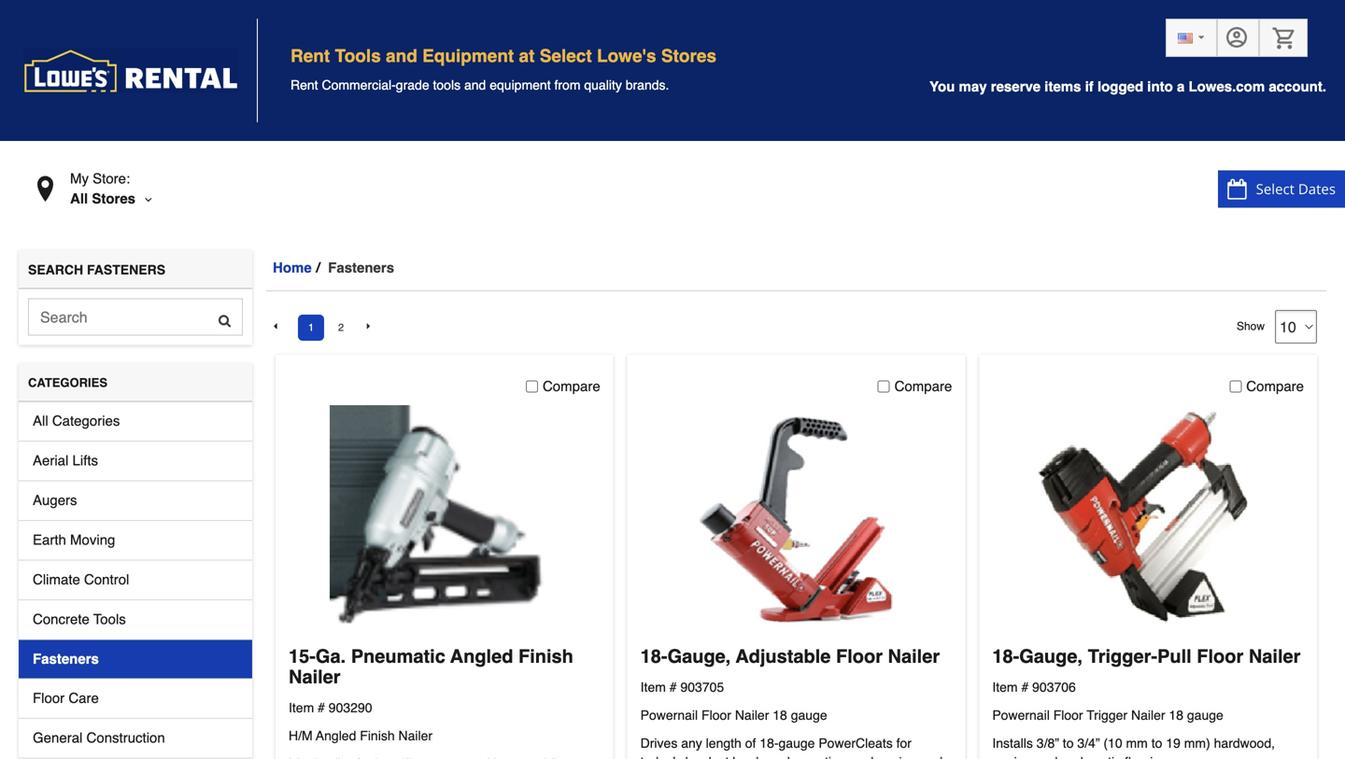 Task type: describe. For each thing, give the bounding box(es) containing it.
store:
[[93, 170, 130, 187]]

nailer down 15-ga. pneumatic angled finish nailer
[[398, 729, 433, 744]]

18-gauge, trigger-pull floor nailer link
[[993, 646, 1304, 668]]

earth
[[33, 532, 66, 548]]

concrete tools
[[33, 611, 126, 628]]

2
[[338, 322, 344, 334]]

engineered
[[993, 755, 1058, 760]]

18-gauge, trigger-pull floor nailer
[[993, 646, 1301, 668]]

floor right pull
[[1197, 646, 1244, 668]]

show
[[1237, 320, 1265, 333]]

1
[[308, 322, 314, 334]]

length
[[706, 736, 742, 751]]

aerial
[[33, 453, 69, 469]]

powercleats
[[819, 736, 893, 751]]

drives
[[641, 736, 678, 751]]

item # 903705
[[641, 680, 724, 695]]

climate control link
[[19, 561, 252, 600]]

care
[[69, 691, 99, 707]]

18-gauge, adjustable floor nailer
[[641, 646, 940, 668]]

climate control
[[33, 572, 129, 588]]

trigger-
[[1088, 646, 1158, 668]]

compare for 18-gauge, trigger-pull floor nailer
[[1247, 378, 1304, 395]]

commercial-
[[322, 77, 396, 92]]

compare for 18-gauge, adjustable floor nailer
[[895, 378, 952, 395]]

pneumatic
[[351, 646, 446, 668]]

moving
[[70, 532, 115, 548]]

brands.
[[626, 77, 669, 92]]

item for 18-gauge, adjustable floor nailer
[[641, 680, 666, 695]]

fasteners up 2
[[324, 260, 394, 276]]

tools for rent
[[335, 46, 381, 66]]

and inside drives any length of 18-gauge powercleats for today's hardest hardwoods, exotics, and engineere
[[852, 755, 874, 760]]

floor up length
[[702, 708, 731, 723]]

Search text field
[[28, 299, 243, 336]]

rent tools and equipment at select lowe's stores
[[291, 46, 717, 66]]

select dates
[[1256, 179, 1336, 198]]

from
[[554, 77, 581, 92]]

rent commercial-grade tools and equipment from quality brands.
[[291, 77, 669, 92]]

2 18 from the left
[[1169, 708, 1184, 723]]

gauge up drives any length of 18-gauge powercleats for today's hardest hardwoods, exotics, and engineere
[[791, 708, 827, 723]]

1 to from the left
[[1063, 736, 1074, 751]]

nailer up mm
[[1131, 708, 1166, 723]]

powernail floor nailer 18 gauge
[[641, 708, 827, 723]]

item for 15-ga. pneumatic angled finish nailer
[[289, 701, 314, 716]]

augers
[[33, 492, 77, 509]]

categories inside all categories link
[[52, 413, 120, 430]]

of
[[745, 736, 756, 751]]

general construction link
[[19, 720, 252, 758]]

mm)
[[1184, 736, 1211, 751]]

18-gauge, trigger-pull floor nailer image
[[1033, 406, 1263, 635]]

at
[[519, 46, 535, 66]]

0 vertical spatial select
[[540, 46, 592, 66]]

and inside 'installs 3/8" to 3/4" (10 mm to 19 mm) hardwood, engineered and exotic flooring.'
[[1062, 755, 1083, 760]]

hardwoods,
[[733, 755, 800, 760]]

903706
[[1032, 680, 1076, 695]]

lowe's
[[597, 46, 656, 66]]

augers link
[[19, 482, 252, 520]]

# for 18-gauge, trigger-pull floor nailer
[[1022, 680, 1029, 695]]

floor right adjustable
[[836, 646, 883, 668]]

ga.
[[316, 646, 346, 668]]

floor care
[[33, 691, 99, 707]]

select dates button
[[1219, 170, 1345, 208]]

concrete tools link
[[19, 601, 252, 639]]

hardwood,
[[1214, 736, 1275, 751]]

h/m angled finish nailer
[[289, 729, 433, 744]]

19
[[1166, 736, 1181, 751]]

floor care link
[[19, 680, 252, 719]]

h/m
[[289, 729, 313, 744]]

installs
[[993, 736, 1033, 751]]

0 vertical spatial categories
[[28, 376, 107, 390]]

climate
[[33, 572, 80, 588]]

powernail floor trigger nailer 18 gauge
[[993, 708, 1224, 723]]

gauge for powernail floor trigger nailer 18 gauge
[[1187, 708, 1224, 723]]

powernail for 18-gauge, trigger-pull floor nailer
[[993, 708, 1050, 723]]

mm
[[1126, 736, 1148, 751]]

earth moving link
[[19, 521, 252, 560]]

nailer up 'hardwood,'
[[1249, 646, 1301, 668]]

installs 3/8" to 3/4" (10 mm to 19 mm) hardwood, engineered and exotic flooring.
[[993, 736, 1275, 760]]

all categories link
[[19, 402, 252, 441]]

exotic
[[1087, 755, 1121, 760]]

(10
[[1104, 736, 1123, 751]]

# for 15-ga. pneumatic angled finish nailer
[[318, 701, 325, 716]]

2 to from the left
[[1152, 736, 1163, 751]]

trigger
[[1087, 708, 1128, 723]]

any
[[681, 736, 702, 751]]

15-ga. pneumatic angled finish nailer image
[[330, 406, 559, 635]]

adjustable
[[736, 646, 831, 668]]

flooring.
[[1125, 755, 1171, 760]]

home
[[273, 260, 312, 276]]

# for 18-gauge, adjustable floor nailer
[[670, 680, 677, 695]]

nailer up of
[[735, 708, 769, 723]]



Task type: locate. For each thing, give the bounding box(es) containing it.
1 horizontal spatial #
[[670, 680, 677, 695]]

and up grade
[[386, 46, 417, 66]]

select left dates
[[1256, 179, 1295, 198]]

1 vertical spatial categories
[[52, 413, 120, 430]]

gauge, up '903706'
[[1020, 646, 1083, 668]]

1 rent from the top
[[291, 46, 330, 66]]

18-gauge, adjustable floor nailer image
[[682, 406, 911, 635]]

item
[[641, 680, 666, 695], [993, 680, 1018, 695], [289, 701, 314, 716]]

0 horizontal spatial to
[[1063, 736, 1074, 751]]

1 vertical spatial finish
[[360, 729, 395, 744]]

1 gauge, from the left
[[668, 646, 731, 668]]

0 horizontal spatial 18
[[773, 708, 787, 723]]

equipment
[[422, 46, 514, 66]]

gauge inside drives any length of 18-gauge powercleats for today's hardest hardwoods, exotics, and engineere
[[779, 736, 815, 751]]

item left '903706'
[[993, 680, 1018, 695]]

0 horizontal spatial item
[[289, 701, 314, 716]]

18- up hardwoods,
[[760, 736, 779, 751]]

1 horizontal spatial to
[[1152, 736, 1163, 751]]

control
[[84, 572, 129, 588]]

rent for rent tools and equipment at select lowe's stores
[[291, 46, 330, 66]]

construction
[[86, 730, 165, 747]]

1 horizontal spatial angled
[[450, 646, 513, 668]]

all categories
[[33, 413, 120, 430]]

0 horizontal spatial stores
[[92, 190, 135, 207]]

gauge up mm)
[[1187, 708, 1224, 723]]

gauge,
[[668, 646, 731, 668], [1020, 646, 1083, 668]]

15-ga. pneumatic angled finish nailer
[[289, 646, 574, 688]]

3/8"
[[1037, 736, 1059, 751]]

fasteners up floor care
[[33, 651, 99, 667]]

0 vertical spatial stores
[[661, 46, 717, 66]]

pagination navigation
[[266, 315, 386, 341]]

15-
[[289, 646, 316, 668]]

search
[[28, 263, 83, 278]]

18-
[[641, 646, 668, 668], [993, 646, 1020, 668], [760, 736, 779, 751]]

powernail up drives
[[641, 708, 698, 723]]

and
[[386, 46, 417, 66], [464, 77, 486, 92], [852, 755, 874, 760], [1062, 755, 1083, 760]]

search fasteners
[[28, 263, 165, 278]]

0 vertical spatial finish
[[519, 646, 574, 668]]

18 up drives any length of 18-gauge powercleats for today's hardest hardwoods, exotics, and engineere
[[773, 708, 787, 723]]

nailer
[[888, 646, 940, 668], [1249, 646, 1301, 668], [289, 667, 341, 688], [735, 708, 769, 723], [1131, 708, 1166, 723], [398, 729, 433, 744]]

0 horizontal spatial tools
[[93, 611, 126, 628]]

stores up brands.
[[661, 46, 717, 66]]

2 horizontal spatial #
[[1022, 680, 1029, 695]]

angled right "pneumatic"
[[450, 646, 513, 668]]

tools down control on the left bottom of page
[[93, 611, 126, 628]]

to right 3/8"
[[1063, 736, 1074, 751]]

1 horizontal spatial item
[[641, 680, 666, 695]]

1 horizontal spatial 18-
[[760, 736, 779, 751]]

0 vertical spatial angled
[[450, 646, 513, 668]]

# left 903290
[[318, 701, 325, 716]]

903705
[[681, 680, 724, 695]]

angled
[[450, 646, 513, 668], [316, 729, 356, 744]]

rent
[[291, 46, 330, 66], [291, 77, 318, 92]]

rent up the commercial-
[[291, 46, 330, 66]]

fasteners up search text field at the left
[[87, 263, 165, 278]]

1 button
[[298, 315, 324, 341]]

and down powercleats
[[852, 755, 874, 760]]

# left 903705
[[670, 680, 677, 695]]

0 horizontal spatial angled
[[316, 729, 356, 744]]

powernail
[[641, 708, 698, 723], [993, 708, 1050, 723]]

3 compare from the left
[[1247, 378, 1304, 395]]

18 up 19
[[1169, 708, 1184, 723]]

general
[[33, 730, 83, 747]]

grade
[[396, 77, 429, 92]]

1 horizontal spatial compare
[[895, 378, 952, 395]]

lifts
[[72, 453, 98, 469]]

2 rent from the top
[[291, 77, 318, 92]]

18- inside drives any length of 18-gauge powercleats for today's hardest hardwoods, exotics, and engineere
[[760, 736, 779, 751]]

0 horizontal spatial finish
[[360, 729, 395, 744]]

2 horizontal spatial 18-
[[993, 646, 1020, 668]]

compare for 15-ga. pneumatic angled finish nailer
[[543, 378, 600, 395]]

nailer up for
[[888, 646, 940, 668]]

2 gauge, from the left
[[1020, 646, 1083, 668]]

1 18 from the left
[[773, 708, 787, 723]]

18-gauge, adjustable floor nailer link
[[641, 646, 952, 668]]

and down 3/4" at the bottom right of the page
[[1062, 755, 1083, 760]]

18- up item # 903706
[[993, 646, 1020, 668]]

tools for concrete
[[93, 611, 126, 628]]

0 horizontal spatial compare
[[543, 378, 600, 395]]

1 vertical spatial stores
[[92, 190, 135, 207]]

angled down item # 903290
[[316, 729, 356, 744]]

equipment
[[490, 77, 551, 92]]

tools up the commercial-
[[335, 46, 381, 66]]

0 vertical spatial all
[[70, 190, 88, 207]]

finish
[[519, 646, 574, 668], [360, 729, 395, 744]]

powernail for 18-gauge, adjustable floor nailer
[[641, 708, 698, 723]]

exotics,
[[804, 755, 848, 760]]

all inside my store: all stores
[[70, 190, 88, 207]]

fasteners link
[[19, 640, 252, 679]]

pull
[[1158, 646, 1192, 668]]

0 horizontal spatial #
[[318, 701, 325, 716]]

18- up item # 903705
[[641, 646, 668, 668]]

3/4"
[[1078, 736, 1100, 751]]

1 horizontal spatial gauge,
[[1020, 646, 1083, 668]]

drives any length of 18-gauge powercleats for today's hardest hardwoods, exotics, and engineere
[[641, 736, 943, 760]]

1 horizontal spatial finish
[[519, 646, 574, 668]]

tools inside concrete tools link
[[93, 611, 126, 628]]

compare
[[543, 378, 600, 395], [895, 378, 952, 395], [1247, 378, 1304, 395]]

categories up "lifts"
[[52, 413, 120, 430]]

18- for 18-gauge, trigger-pull floor nailer
[[993, 646, 1020, 668]]

fasteners
[[324, 260, 394, 276], [87, 263, 165, 278], [33, 651, 99, 667]]

concrete
[[33, 611, 90, 628]]

1 horizontal spatial stores
[[661, 46, 717, 66]]

1 horizontal spatial tools
[[335, 46, 381, 66]]

stores
[[661, 46, 717, 66], [92, 190, 135, 207]]

None checkbox
[[526, 368, 538, 406]]

all up aerial
[[33, 413, 48, 430]]

for
[[897, 736, 912, 751]]

2 powernail from the left
[[993, 708, 1050, 723]]

nailer inside 15-ga. pneumatic angled finish nailer
[[289, 667, 341, 688]]

floor down '903706'
[[1054, 708, 1083, 723]]

0 horizontal spatial powernail
[[641, 708, 698, 723]]

all down "my"
[[70, 190, 88, 207]]

0 horizontal spatial all
[[33, 413, 48, 430]]

2 horizontal spatial item
[[993, 680, 1018, 695]]

aerial lifts
[[33, 453, 98, 469]]

gauge, up 903705
[[668, 646, 731, 668]]

today's
[[641, 755, 682, 760]]

1 horizontal spatial powernail
[[993, 708, 1050, 723]]

select inside button
[[1256, 179, 1295, 198]]

1 horizontal spatial select
[[1256, 179, 1295, 198]]

gauge for drives any length of 18-gauge powercleats for today's hardest hardwoods, exotics, and engineere
[[779, 736, 815, 751]]

0 vertical spatial tools
[[335, 46, 381, 66]]

my
[[70, 170, 89, 187]]

angled inside 15-ga. pneumatic angled finish nailer
[[450, 646, 513, 668]]

#
[[670, 680, 677, 695], [1022, 680, 1029, 695], [318, 701, 325, 716]]

1 horizontal spatial all
[[70, 190, 88, 207]]

stores inside my store: all stores
[[92, 190, 135, 207]]

aerial lifts link
[[19, 442, 252, 481]]

rent left the commercial-
[[291, 77, 318, 92]]

item up the h/m
[[289, 701, 314, 716]]

general construction
[[33, 730, 165, 747]]

dates
[[1299, 179, 1336, 198]]

2 button
[[328, 315, 354, 341]]

nailer up item # 903290
[[289, 667, 341, 688]]

earth moving
[[33, 532, 115, 548]]

gauge, for adjustable
[[668, 646, 731, 668]]

rent for rent commercial-grade tools and equipment from quality brands.
[[291, 77, 318, 92]]

item # 903290
[[289, 701, 372, 716]]

my store: all stores
[[70, 170, 135, 207]]

1 vertical spatial rent
[[291, 77, 318, 92]]

hardest
[[685, 755, 729, 760]]

tools
[[433, 77, 461, 92]]

18- for 18-gauge, adjustable floor nailer
[[641, 646, 668, 668]]

stores down store:
[[92, 190, 135, 207]]

all
[[70, 190, 88, 207], [33, 413, 48, 430]]

2 compare from the left
[[895, 378, 952, 395]]

select up from
[[540, 46, 592, 66]]

1 powernail from the left
[[641, 708, 698, 723]]

item # 903706
[[993, 680, 1076, 695]]

to up flooring.
[[1152, 736, 1163, 751]]

1 horizontal spatial 18
[[1169, 708, 1184, 723]]

1 vertical spatial tools
[[93, 611, 126, 628]]

0 horizontal spatial gauge,
[[668, 646, 731, 668]]

tools
[[335, 46, 381, 66], [93, 611, 126, 628]]

no items in the cart image
[[1260, 20, 1307, 57]]

floor left care
[[33, 691, 65, 707]]

item for 18-gauge, trigger-pull floor nailer
[[993, 680, 1018, 695]]

and right tools
[[464, 77, 486, 92]]

# left '903706'
[[1022, 680, 1029, 695]]

2 horizontal spatial compare
[[1247, 378, 1304, 395]]

None checkbox
[[878, 368, 890, 406], [1230, 368, 1242, 406], [878, 368, 890, 406], [1230, 368, 1242, 406]]

gauge, for trigger-
[[1020, 646, 1083, 668]]

0 horizontal spatial select
[[540, 46, 592, 66]]

0 horizontal spatial 18-
[[641, 646, 668, 668]]

floor
[[836, 646, 883, 668], [1197, 646, 1244, 668], [33, 691, 65, 707], [702, 708, 731, 723], [1054, 708, 1083, 723]]

finish inside 15-ga. pneumatic angled finish nailer
[[519, 646, 574, 668]]

to
[[1063, 736, 1074, 751], [1152, 736, 1163, 751]]

item left 903705
[[641, 680, 666, 695]]

1 vertical spatial select
[[1256, 179, 1295, 198]]

categories up all categories
[[28, 376, 107, 390]]

903290
[[329, 701, 372, 716]]

15-ga. pneumatic angled finish nailer link
[[289, 646, 600, 688]]

1 vertical spatial angled
[[316, 729, 356, 744]]

0 vertical spatial rent
[[291, 46, 330, 66]]

1 vertical spatial all
[[33, 413, 48, 430]]

home link
[[273, 260, 312, 276]]

1 compare from the left
[[543, 378, 600, 395]]

gauge up exotics, in the right bottom of the page
[[779, 736, 815, 751]]

powernail up installs
[[993, 708, 1050, 723]]

quality
[[584, 77, 622, 92]]



Task type: vqa. For each thing, say whether or not it's contained in the screenshot.
Item # 903706
yes



